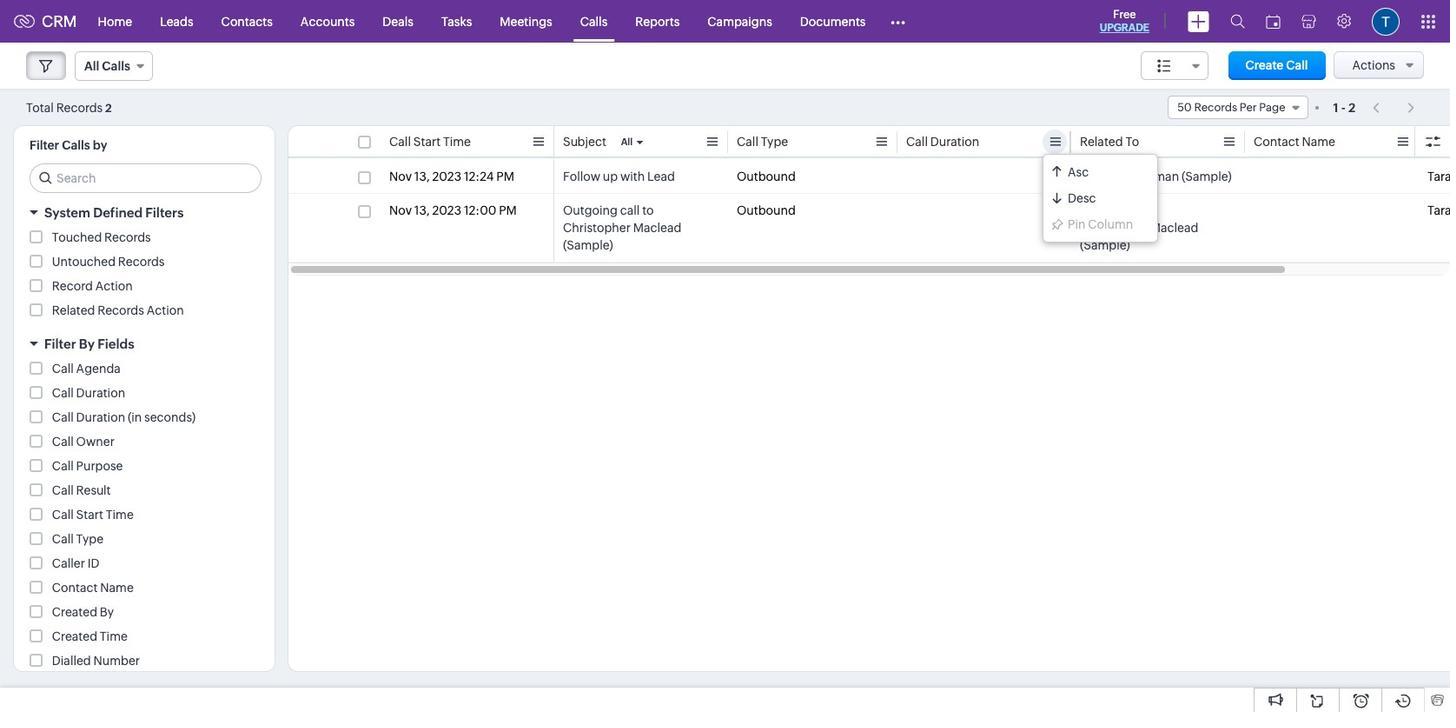 Task type: vqa. For each thing, say whether or not it's contained in the screenshot.
up
yes



Task type: describe. For each thing, give the bounding box(es) containing it.
1 vertical spatial type
[[76, 532, 103, 546]]

subject
[[563, 135, 607, 149]]

filter for filter by fields
[[44, 336, 76, 351]]

50 Records Per Page field
[[1169, 96, 1309, 119]]

total
[[26, 100, 54, 114]]

records for untouched
[[118, 255, 165, 269]]

calls for filter calls by
[[62, 138, 90, 152]]

free upgrade
[[1100, 8, 1150, 34]]

records for related
[[98, 303, 144, 317]]

actions
[[1353, 58, 1396, 72]]

campaigns link
[[694, 0, 787, 42]]

dialled
[[52, 654, 91, 668]]

call agenda
[[52, 362, 121, 376]]

maclead inside christopher maclead (sample)
[[1151, 221, 1199, 235]]

2023 for 12:00
[[432, 203, 462, 217]]

result
[[76, 483, 111, 497]]

related for related to
[[1081, 135, 1124, 149]]

-
[[1342, 100, 1347, 114]]

filter by fields
[[44, 336, 134, 351]]

all calls
[[84, 59, 130, 73]]

create menu image
[[1188, 11, 1210, 32]]

asc
[[1068, 165, 1089, 179]]

create call
[[1246, 58, 1309, 72]]

record action
[[52, 279, 133, 293]]

dialled number
[[52, 654, 140, 668]]

1 - 2
[[1334, 100, 1356, 114]]

create
[[1246, 58, 1284, 72]]

outbound for follow up with lead
[[737, 170, 796, 183]]

maclead inside outgoing call to christopher maclead (sample)
[[634, 221, 682, 235]]

defined
[[93, 205, 143, 220]]

call 
[[1428, 135, 1451, 149]]

fields
[[98, 336, 134, 351]]

to
[[643, 203, 654, 217]]

1 vertical spatial call duration
[[52, 386, 125, 400]]

id
[[88, 556, 100, 570]]

christopher maclead (sample)
[[1081, 221, 1199, 252]]

outgoing call to christopher maclead (sample)
[[563, 203, 682, 252]]

0 horizontal spatial action
[[95, 279, 133, 293]]

0 vertical spatial contact
[[1254, 135, 1300, 149]]

13, for nov 13, 2023 12:24 pm
[[414, 170, 430, 183]]

calls for all calls
[[102, 59, 130, 73]]

kitzman
[[1134, 170, 1180, 183]]

created for created time
[[52, 629, 97, 643]]

caller id
[[52, 556, 100, 570]]

created by
[[52, 605, 114, 619]]

0 vertical spatial name
[[1303, 135, 1336, 149]]

page
[[1260, 101, 1286, 114]]

reports link
[[622, 0, 694, 42]]

(sample) for chau kitzman (sample)
[[1182, 170, 1232, 183]]

touched
[[52, 230, 102, 244]]

deals
[[383, 14, 414, 28]]

2 for total records 2
[[105, 101, 112, 114]]

calls link
[[567, 0, 622, 42]]

pm for nov 13, 2023 12:24 pm
[[497, 170, 515, 183]]

13, for nov 13, 2023 12:00 pm
[[414, 203, 430, 217]]

number
[[93, 654, 140, 668]]

1 vertical spatial duration
[[76, 386, 125, 400]]

seconds)
[[144, 410, 196, 424]]

Search text field
[[30, 164, 261, 192]]

0 vertical spatial start
[[414, 135, 441, 149]]

size image
[[1158, 58, 1172, 74]]

by for filter
[[79, 336, 95, 351]]

documents link
[[787, 0, 880, 42]]

meetings
[[500, 14, 553, 28]]

contacts link
[[207, 0, 287, 42]]

total records 2
[[26, 100, 112, 114]]

owner
[[76, 435, 115, 449]]

with
[[621, 170, 645, 183]]

documents
[[801, 14, 866, 28]]

crm
[[42, 12, 77, 30]]

purpose
[[76, 459, 123, 473]]

upgrade
[[1100, 22, 1150, 34]]

call duration (in seconds)
[[52, 410, 196, 424]]

chau
[[1101, 170, 1132, 183]]

nov 13, 2023 12:24 pm
[[389, 170, 515, 183]]

1 vertical spatial start
[[76, 508, 103, 522]]

2 vertical spatial time
[[100, 629, 128, 643]]

nov 13, 2023 12:00 pm
[[389, 203, 517, 217]]

chau kitzman (sample)
[[1101, 170, 1232, 183]]

1
[[1334, 100, 1339, 114]]

free
[[1114, 8, 1137, 21]]

by for created
[[100, 605, 114, 619]]

column
[[1089, 217, 1134, 231]]

50 records per page
[[1178, 101, 1286, 114]]

(sample) inside outgoing call to christopher maclead (sample)
[[563, 238, 614, 252]]

christopher inside christopher maclead (sample)
[[1081, 221, 1148, 235]]

outgoing
[[563, 203, 618, 217]]

call result
[[52, 483, 111, 497]]

leads link
[[146, 0, 207, 42]]

all for all calls
[[84, 59, 99, 73]]

pm for nov 13, 2023 12:00 pm
[[499, 203, 517, 217]]

caller
[[52, 556, 85, 570]]

by
[[93, 138, 107, 152]]



Task type: locate. For each thing, give the bounding box(es) containing it.
related left to
[[1081, 135, 1124, 149]]

0 horizontal spatial type
[[76, 532, 103, 546]]

0 vertical spatial time
[[443, 135, 471, 149]]

system defined filters
[[44, 205, 184, 220]]

filter up call agenda
[[44, 336, 76, 351]]

13, up nov 13, 2023 12:00 pm at the top left
[[414, 170, 430, 183]]

0 vertical spatial by
[[79, 336, 95, 351]]

0 horizontal spatial start
[[76, 508, 103, 522]]

call inside button
[[1287, 58, 1309, 72]]

1 vertical spatial call start time
[[52, 508, 134, 522]]

0 vertical spatial calls
[[581, 14, 608, 28]]

records for touched
[[104, 230, 151, 244]]

(in
[[128, 410, 142, 424]]

record
[[52, 279, 93, 293]]

pin
[[1068, 217, 1086, 231]]

1 horizontal spatial start
[[414, 135, 441, 149]]

christopher inside outgoing call to christopher maclead (sample)
[[563, 221, 631, 235]]

2 for 1 - 2
[[1349, 100, 1356, 114]]

create menu element
[[1178, 0, 1221, 42]]

1 horizontal spatial type
[[761, 135, 789, 149]]

records
[[56, 100, 103, 114], [1195, 101, 1238, 114], [104, 230, 151, 244], [118, 255, 165, 269], [98, 303, 144, 317]]

filter calls by
[[30, 138, 107, 152]]

filter inside dropdown button
[[44, 336, 76, 351]]

(sample) right kitzman
[[1182, 170, 1232, 183]]

filter down total
[[30, 138, 59, 152]]

1 vertical spatial contact name
[[52, 581, 134, 595]]

meetings link
[[486, 0, 567, 42]]

1 vertical spatial contact
[[52, 581, 98, 595]]

follow
[[563, 170, 601, 183]]

12:24
[[464, 170, 494, 183]]

0 vertical spatial created
[[52, 605, 97, 619]]

maclead down chau kitzman (sample)
[[1151, 221, 1199, 235]]

13,
[[414, 170, 430, 183], [414, 203, 430, 217]]

0 horizontal spatial contact
[[52, 581, 98, 595]]

call start time down result
[[52, 508, 134, 522]]

records up filter calls by
[[56, 100, 103, 114]]

pm
[[497, 170, 515, 183], [499, 203, 517, 217]]

call purpose
[[52, 459, 123, 473]]

calendar image
[[1267, 14, 1281, 28]]

navigation
[[1365, 95, 1425, 120]]

1 horizontal spatial call type
[[737, 135, 789, 149]]

records inside "field"
[[1195, 101, 1238, 114]]

2
[[1349, 100, 1356, 114], [105, 101, 112, 114]]

calls
[[581, 14, 608, 28], [102, 59, 130, 73], [62, 138, 90, 152]]

2023 for 12:24
[[432, 170, 462, 183]]

2 christopher from the left
[[1081, 221, 1148, 235]]

2 13, from the top
[[414, 203, 430, 217]]

crm link
[[14, 12, 77, 30]]

system defined filters button
[[14, 197, 275, 228]]

start up nov 13, 2023 12:24 pm
[[414, 135, 441, 149]]

related
[[1081, 135, 1124, 149], [52, 303, 95, 317]]

call duration
[[907, 135, 980, 149], [52, 386, 125, 400]]

nov up nov 13, 2023 12:00 pm at the top left
[[389, 170, 412, 183]]

1 vertical spatial pm
[[499, 203, 517, 217]]

accounts link
[[287, 0, 369, 42]]

(sample) inside christopher maclead (sample)
[[1081, 238, 1131, 252]]

pin column
[[1068, 217, 1134, 231]]

created up "created time"
[[52, 605, 97, 619]]

christopher down outgoing
[[563, 221, 631, 235]]

all up with
[[621, 136, 633, 147]]

1 outbound from the top
[[737, 170, 796, 183]]

0 horizontal spatial calls
[[62, 138, 90, 152]]

lead
[[648, 170, 675, 183]]

1 created from the top
[[52, 605, 97, 619]]

untouched records
[[52, 255, 165, 269]]

campaigns
[[708, 14, 773, 28]]

0 vertical spatial filter
[[30, 138, 59, 152]]

follow up with lead link
[[563, 168, 675, 185]]

records down touched records
[[118, 255, 165, 269]]

outgoing call to christopher maclead (sample) link
[[563, 202, 720, 254]]

name up created by
[[100, 581, 134, 595]]

pm right 12:00
[[499, 203, 517, 217]]

filter by fields button
[[14, 329, 275, 359]]

created for created by
[[52, 605, 97, 619]]

1 tara from the top
[[1428, 170, 1451, 183]]

call owner
[[52, 435, 115, 449]]

all for all
[[621, 136, 633, 147]]

records for total
[[56, 100, 103, 114]]

1 vertical spatial by
[[100, 605, 114, 619]]

system
[[44, 205, 90, 220]]

name
[[1303, 135, 1336, 149], [100, 581, 134, 595]]

1 vertical spatial action
[[147, 303, 184, 317]]

1 vertical spatial time
[[106, 508, 134, 522]]

call start time up nov 13, 2023 12:24 pm
[[389, 135, 471, 149]]

2 right -
[[1349, 100, 1356, 114]]

2 inside total records 2
[[105, 101, 112, 114]]

2 vertical spatial calls
[[62, 138, 90, 152]]

records down defined
[[104, 230, 151, 244]]

nov down nov 13, 2023 12:24 pm
[[389, 203, 412, 217]]

0 horizontal spatial contact name
[[52, 581, 134, 595]]

0 horizontal spatial call start time
[[52, 508, 134, 522]]

2 maclead from the left
[[1151, 221, 1199, 235]]

nov for nov 13, 2023 12:00 pm
[[389, 203, 412, 217]]

1 horizontal spatial by
[[100, 605, 114, 619]]

2 created from the top
[[52, 629, 97, 643]]

0 vertical spatial call type
[[737, 135, 789, 149]]

None field
[[1141, 51, 1209, 80]]

start down result
[[76, 508, 103, 522]]

1 horizontal spatial contact name
[[1254, 135, 1336, 149]]

calls down home
[[102, 59, 130, 73]]

1 horizontal spatial 2
[[1349, 100, 1356, 114]]

2023 left 12:24
[[432, 170, 462, 183]]

to
[[1126, 135, 1140, 149]]

2023
[[432, 170, 462, 183], [432, 203, 462, 217]]

1 vertical spatial nov
[[389, 203, 412, 217]]

christopher maclead (sample) link
[[1081, 202, 1237, 254]]

per
[[1240, 101, 1258, 114]]

0 horizontal spatial 2
[[105, 101, 112, 114]]

all inside "field"
[[84, 59, 99, 73]]

1 vertical spatial tara
[[1428, 203, 1451, 217]]

contact name down page
[[1254, 135, 1336, 149]]

up
[[603, 170, 618, 183]]

1 vertical spatial created
[[52, 629, 97, 643]]

0 vertical spatial 2023
[[432, 170, 462, 183]]

calls left reports at top left
[[581, 14, 608, 28]]

nov
[[389, 170, 412, 183], [389, 203, 412, 217]]

2 horizontal spatial (sample)
[[1182, 170, 1232, 183]]

1 nov from the top
[[389, 170, 412, 183]]

(sample) down the pin column
[[1081, 238, 1131, 252]]

search image
[[1231, 14, 1246, 29]]

time up nov 13, 2023 12:24 pm
[[443, 135, 471, 149]]

tara for christopher maclead (sample)
[[1428, 203, 1451, 217]]

2 tara from the top
[[1428, 203, 1451, 217]]

0 horizontal spatial related
[[52, 303, 95, 317]]

1 vertical spatial outbound
[[737, 203, 796, 217]]

by up "created time"
[[100, 605, 114, 619]]

0 vertical spatial call duration
[[907, 135, 980, 149]]

maclead
[[634, 221, 682, 235], [1151, 221, 1199, 235]]

time down result
[[106, 508, 134, 522]]

calls inside calls 'link'
[[581, 14, 608, 28]]

related to
[[1081, 135, 1140, 149]]

(sample) for christopher maclead (sample)
[[1081, 238, 1131, 252]]

duration
[[931, 135, 980, 149], [76, 386, 125, 400], [76, 410, 125, 424]]

tara for chau kitzman (sample)
[[1428, 170, 1451, 183]]

1 horizontal spatial call duration
[[907, 135, 980, 149]]

contact down page
[[1254, 135, 1300, 149]]

1 christopher from the left
[[563, 221, 631, 235]]

by
[[79, 336, 95, 351], [100, 605, 114, 619]]

created time
[[52, 629, 128, 643]]

0 vertical spatial all
[[84, 59, 99, 73]]

0 horizontal spatial christopher
[[563, 221, 631, 235]]

by up call agenda
[[79, 336, 95, 351]]

records for 50
[[1195, 101, 1238, 114]]

accounts
[[301, 14, 355, 28]]

1 horizontal spatial related
[[1081, 135, 1124, 149]]

1 horizontal spatial call start time
[[389, 135, 471, 149]]

0 vertical spatial action
[[95, 279, 133, 293]]

christopher down desc
[[1081, 221, 1148, 235]]

2 horizontal spatial calls
[[581, 14, 608, 28]]

home
[[98, 14, 132, 28]]

records right 50
[[1195, 101, 1238, 114]]

christopher
[[563, 221, 631, 235], [1081, 221, 1148, 235]]

1 vertical spatial filter
[[44, 336, 76, 351]]

1 horizontal spatial name
[[1303, 135, 1336, 149]]

maclead down to
[[634, 221, 682, 235]]

1 maclead from the left
[[634, 221, 682, 235]]

1 horizontal spatial calls
[[102, 59, 130, 73]]

related down record
[[52, 303, 95, 317]]

1 2023 from the top
[[432, 170, 462, 183]]

filters
[[145, 205, 184, 220]]

created up the dialled
[[52, 629, 97, 643]]

1 vertical spatial call type
[[52, 532, 103, 546]]

13, down nov 13, 2023 12:24 pm
[[414, 203, 430, 217]]

1 horizontal spatial christopher
[[1081, 221, 1148, 235]]

related records action
[[52, 303, 184, 317]]

related for related records action
[[52, 303, 95, 317]]

type
[[761, 135, 789, 149], [76, 532, 103, 546]]

2 2023 from the top
[[432, 203, 462, 217]]

name down 1
[[1303, 135, 1336, 149]]

action up filter by fields dropdown button
[[147, 303, 184, 317]]

0 vertical spatial contact name
[[1254, 135, 1336, 149]]

by inside dropdown button
[[79, 336, 95, 351]]

Other Modules field
[[880, 7, 918, 35]]

2 nov from the top
[[389, 203, 412, 217]]

row group containing nov 13, 2023 12:24 pm
[[289, 160, 1451, 263]]

contact down caller id
[[52, 581, 98, 595]]

deals link
[[369, 0, 428, 42]]

1 vertical spatial 2023
[[432, 203, 462, 217]]

touched records
[[52, 230, 151, 244]]

records up fields
[[98, 303, 144, 317]]

tasks
[[442, 14, 472, 28]]

contacts
[[221, 14, 273, 28]]

call
[[620, 203, 640, 217]]

filter
[[30, 138, 59, 152], [44, 336, 76, 351]]

1 horizontal spatial contact
[[1254, 135, 1300, 149]]

tasks link
[[428, 0, 486, 42]]

contact name down "id"
[[52, 581, 134, 595]]

leads
[[160, 14, 194, 28]]

row group
[[289, 160, 1451, 263]]

0 vertical spatial 13,
[[414, 170, 430, 183]]

2 outbound from the top
[[737, 203, 796, 217]]

1 vertical spatial 13,
[[414, 203, 430, 217]]

all up total records 2 in the top left of the page
[[84, 59, 99, 73]]

search element
[[1221, 0, 1256, 43]]

time up number
[[100, 629, 128, 643]]

0 horizontal spatial call type
[[52, 532, 103, 546]]

0 vertical spatial pm
[[497, 170, 515, 183]]

created
[[52, 605, 97, 619], [52, 629, 97, 643]]

1 horizontal spatial all
[[621, 136, 633, 147]]

chau kitzman (sample) link
[[1081, 168, 1232, 185]]

0 vertical spatial tara
[[1428, 170, 1451, 183]]

calls left by
[[62, 138, 90, 152]]

0 horizontal spatial (sample)
[[563, 238, 614, 252]]

1 vertical spatial related
[[52, 303, 95, 317]]

start
[[414, 135, 441, 149], [76, 508, 103, 522]]

contact
[[1254, 135, 1300, 149], [52, 581, 98, 595]]

profile image
[[1373, 7, 1401, 35]]

2 up by
[[105, 101, 112, 114]]

filter for filter calls by
[[30, 138, 59, 152]]

0 vertical spatial nov
[[389, 170, 412, 183]]

reports
[[636, 14, 680, 28]]

follow up with lead
[[563, 170, 675, 183]]

nov for nov 13, 2023 12:24 pm
[[389, 170, 412, 183]]

0 horizontal spatial all
[[84, 59, 99, 73]]

0 vertical spatial call start time
[[389, 135, 471, 149]]

home link
[[84, 0, 146, 42]]

0 vertical spatial duration
[[931, 135, 980, 149]]

0 vertical spatial outbound
[[737, 170, 796, 183]]

1 horizontal spatial action
[[147, 303, 184, 317]]

desc
[[1068, 191, 1097, 205]]

1 vertical spatial calls
[[102, 59, 130, 73]]

(sample) down outgoing
[[563, 238, 614, 252]]

50
[[1178, 101, 1193, 114]]

2 vertical spatial duration
[[76, 410, 125, 424]]

All Calls field
[[75, 51, 153, 81]]

1 13, from the top
[[414, 170, 430, 183]]

calls inside all calls "field"
[[102, 59, 130, 73]]

all
[[84, 59, 99, 73], [621, 136, 633, 147]]

2023 left 12:00
[[432, 203, 462, 217]]

0 horizontal spatial maclead
[[634, 221, 682, 235]]

0 horizontal spatial call duration
[[52, 386, 125, 400]]

outbound for outgoing call to christopher maclead (sample)
[[737, 203, 796, 217]]

0 horizontal spatial by
[[79, 336, 95, 351]]

1 horizontal spatial maclead
[[1151, 221, 1199, 235]]

1 vertical spatial all
[[621, 136, 633, 147]]

1 horizontal spatial (sample)
[[1081, 238, 1131, 252]]

outbound
[[737, 170, 796, 183], [737, 203, 796, 217]]

0 vertical spatial type
[[761, 135, 789, 149]]

1 vertical spatial name
[[100, 581, 134, 595]]

12:00
[[464, 203, 497, 217]]

0 horizontal spatial name
[[100, 581, 134, 595]]

profile element
[[1362, 0, 1411, 42]]

pm right 12:24
[[497, 170, 515, 183]]

untouched
[[52, 255, 116, 269]]

action up related records action
[[95, 279, 133, 293]]

0 vertical spatial related
[[1081, 135, 1124, 149]]



